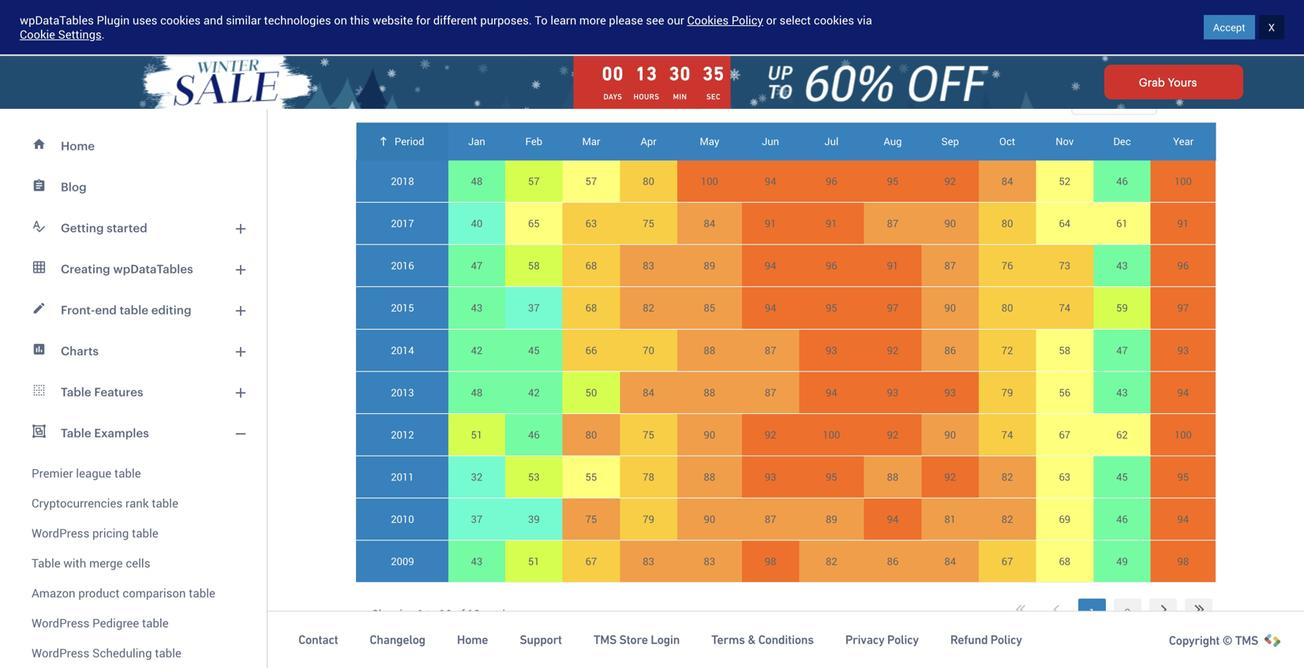 Task type: describe. For each thing, give the bounding box(es) containing it.
for
[[416, 12, 430, 28]]

0 horizontal spatial 42
[[471, 343, 483, 357]]

sec
[[706, 92, 721, 101]]

32
[[471, 470, 483, 484]]

55
[[586, 470, 597, 484]]

13 inside status
[[468, 607, 480, 622]]

showing 1 to 10 of 13 entries
[[372, 607, 517, 622]]

2 vertical spatial 75
[[586, 512, 597, 527]]

x
[[1268, 20, 1275, 34]]

cryptocurrencies rank table
[[32, 495, 178, 512]]

pedigree
[[92, 615, 139, 632]]

2010
[[391, 512, 414, 527]]

nov: activate to sort column ascending element
[[1036, 123, 1094, 160]]

tms store login
[[594, 633, 680, 648]]

please
[[609, 12, 643, 28]]

table for scheduling
[[155, 645, 181, 662]]

1 cookies from the left
[[160, 12, 201, 28]]

mar: activate to sort column ascending element
[[563, 123, 620, 160]]

80 down 76
[[1002, 301, 1013, 315]]

90 for 92
[[945, 428, 956, 442]]

1 97 from the left
[[887, 301, 899, 315]]

0 vertical spatial home
[[61, 139, 95, 153]]

1 vertical spatial 89
[[826, 512, 837, 527]]

2 cookies from the left
[[814, 12, 854, 28]]

via
[[857, 12, 872, 28]]

0 horizontal spatial 51
[[471, 428, 483, 442]]

75 for 63
[[643, 216, 654, 231]]

0 horizontal spatial home link
[[9, 126, 257, 167]]

cryptocurrencies
[[32, 495, 122, 512]]

of
[[455, 607, 465, 622]]

1 horizontal spatial 37
[[528, 301, 540, 315]]

showing 1 to 10 of 13 entries status
[[372, 606, 517, 622]]

changelog link
[[370, 633, 425, 648]]

table for table with merge cells
[[32, 555, 61, 572]]

similar
[[226, 12, 261, 28]]

2017
[[391, 216, 414, 231]]

64
[[1059, 216, 1071, 231]]

jun
[[762, 134, 779, 148]]

year
[[1173, 134, 1194, 148]]

table for table features
[[61, 385, 91, 399]]

cells
[[126, 555, 150, 572]]

table right comparison
[[189, 585, 215, 602]]

1 vertical spatial 47
[[1116, 343, 1128, 357]]

getting started
[[61, 221, 147, 235]]

0 vertical spatial 13
[[636, 63, 657, 84]]

46 for 96
[[1116, 174, 1128, 188]]

purposes.
[[480, 12, 532, 28]]

85
[[704, 301, 715, 315]]

2 link
[[1114, 599, 1142, 623]]

front-
[[61, 303, 95, 317]]

87 for 94
[[765, 512, 776, 527]]

2 98 from the left
[[1178, 555, 1189, 569]]

year: activate to sort column ascending element
[[1151, 123, 1216, 160]]

premier league table link
[[9, 454, 257, 489]]

blog link
[[9, 167, 257, 208]]

1 horizontal spatial 63
[[1059, 470, 1071, 484]]

jan: activate to sort column ascending element
[[448, 123, 505, 160]]

show
[[1031, 92, 1059, 107]]

oct: activate to sort column ascending element
[[979, 123, 1036, 160]]

30
[[669, 63, 691, 84]]

jul
[[825, 134, 839, 148]]

support link
[[520, 633, 562, 648]]

wpdatatables - tables and charts manager wordpress plugin image
[[16, 13, 167, 42]]

started
[[107, 221, 147, 235]]

charts link
[[9, 331, 257, 372]]

53
[[528, 470, 540, 484]]

to
[[535, 12, 548, 28]]

started
[[1207, 20, 1244, 35]]

2012
[[391, 428, 414, 442]]

premier
[[32, 465, 73, 482]]

creating
[[61, 262, 110, 276]]

70
[[643, 343, 654, 357]]

period
[[395, 134, 424, 148]]

uses
[[133, 12, 157, 28]]

different
[[433, 12, 477, 28]]

69
[[1059, 512, 1071, 527]]

0 horizontal spatial 79
[[643, 512, 654, 527]]

48 for 57
[[471, 174, 483, 188]]

may: activate to sort column ascending element
[[677, 123, 742, 160]]

nov
[[1056, 134, 1074, 148]]

0 vertical spatial 58
[[528, 259, 540, 273]]

81
[[945, 512, 956, 527]]

2016
[[391, 259, 414, 273]]

72
[[1002, 343, 1013, 357]]

62
[[1116, 428, 1128, 442]]

privacy
[[845, 633, 885, 648]]

more
[[579, 12, 606, 28]]

1 vertical spatial 37
[[471, 512, 483, 527]]

39
[[528, 512, 540, 527]]

getting started link
[[9, 208, 257, 249]]

conditions
[[758, 633, 814, 648]]

2 horizontal spatial 67
[[1059, 428, 1071, 442]]

get started
[[1187, 20, 1244, 35]]

2 97 from the left
[[1178, 301, 1189, 315]]

75 for 80
[[643, 428, 654, 442]]

cryptocurrencies rank table link
[[9, 489, 257, 519]]

mar
[[582, 134, 600, 148]]

this
[[350, 12, 370, 28]]

cookies policy link
[[687, 12, 763, 28]]

copyright © tms
[[1169, 634, 1258, 648]]

90 for 97
[[945, 301, 956, 315]]

changelog
[[370, 633, 425, 648]]

jul: activate to sort column ascending element
[[799, 123, 864, 160]]

&
[[748, 633, 756, 648]]

10 inside status
[[440, 607, 452, 622]]

1 vertical spatial 46
[[528, 428, 540, 442]]

cookie settings button
[[20, 26, 102, 42]]

dec: activate to sort column ascending element
[[1094, 123, 1151, 160]]

table examples link
[[9, 413, 257, 454]]

examples
[[94, 426, 149, 440]]

grab
[[1139, 76, 1165, 88]]

cookie
[[20, 26, 55, 42]]

store
[[619, 633, 648, 648]]

0 horizontal spatial 89
[[704, 259, 715, 273]]

88 for 84
[[704, 386, 715, 400]]

1 vertical spatial 86
[[887, 555, 899, 569]]

period: activate to sort column ascending element
[[356, 123, 448, 160]]

40
[[471, 216, 483, 231]]

accept
[[1213, 20, 1246, 34]]

66
[[586, 343, 597, 357]]

48 for 42
[[471, 386, 483, 400]]

1 horizontal spatial home
[[457, 633, 488, 648]]



Task type: locate. For each thing, give the bounding box(es) containing it.
2 vertical spatial table
[[32, 555, 61, 572]]

1 vertical spatial 45
[[1116, 470, 1128, 484]]

1 vertical spatial 42
[[528, 386, 540, 400]]

68 for 83
[[586, 259, 597, 273]]

oct
[[999, 134, 1015, 148]]

copyright
[[1169, 634, 1220, 648]]

wpdatatables left .
[[20, 12, 94, 28]]

58 up 56
[[1059, 343, 1071, 357]]

80 down apr: activate to sort column ascending 'element'
[[643, 174, 654, 188]]

0 vertical spatial entries
[[1170, 92, 1204, 107]]

0 vertical spatial 46
[[1116, 174, 1128, 188]]

refund policy link
[[950, 633, 1022, 648]]

80 up 76
[[1002, 216, 1013, 231]]

1 horizontal spatial wpdatatables
[[113, 262, 193, 276]]

wordpress for wordpress scheduling table
[[32, 645, 89, 662]]

table up cells
[[132, 525, 158, 542]]

1 horizontal spatial tms
[[1235, 634, 1258, 648]]

58
[[528, 259, 540, 273], [1059, 343, 1071, 357]]

wordpress inside 'link'
[[32, 615, 89, 632]]

1 wordpress from the top
[[32, 525, 89, 542]]

45 left 66
[[528, 343, 540, 357]]

2013
[[391, 386, 414, 400]]

home up 'blog'
[[61, 139, 95, 153]]

1 horizontal spatial 57
[[586, 174, 597, 188]]

policy
[[732, 12, 763, 28], [887, 633, 919, 648], [991, 633, 1022, 648]]

0 horizontal spatial 97
[[887, 301, 899, 315]]

learn
[[551, 12, 577, 28]]

0 horizontal spatial tms
[[594, 633, 617, 648]]

58 down the 65
[[528, 259, 540, 273]]

hours
[[634, 92, 659, 101]]

47
[[471, 259, 483, 273], [1116, 343, 1128, 357]]

blog
[[61, 180, 87, 194]]

0 horizontal spatial policy
[[732, 12, 763, 28]]

87
[[887, 216, 899, 231], [945, 259, 956, 273], [765, 343, 776, 357], [765, 386, 776, 400], [765, 512, 776, 527]]

0 vertical spatial 68
[[586, 259, 597, 273]]

88
[[704, 343, 715, 357], [704, 386, 715, 400], [704, 470, 715, 484], [887, 470, 899, 484]]

43 up 62
[[1116, 386, 1128, 400]]

0 vertical spatial wordpress
[[32, 525, 89, 542]]

contact
[[298, 633, 338, 648]]

table for league
[[114, 465, 141, 482]]

63 up 69
[[1059, 470, 1071, 484]]

0 horizontal spatial entries
[[483, 607, 517, 622]]

57 down feb: activate to sort column ascending element
[[528, 174, 540, 188]]

wordpress for wordpress pedigree table
[[32, 615, 89, 632]]

45 down 62
[[1116, 470, 1128, 484]]

privacy policy
[[845, 633, 919, 648]]

13 up hours
[[636, 63, 657, 84]]

table down charts on the left of the page
[[61, 385, 91, 399]]

0 horizontal spatial 37
[[471, 512, 483, 527]]

policy right privacy
[[887, 633, 919, 648]]

wordpress pricing table link
[[9, 519, 257, 549]]

90 for 87
[[945, 216, 956, 231]]

1 horizontal spatial 58
[[1059, 343, 1071, 357]]

table right end
[[120, 303, 148, 317]]

home link
[[9, 126, 257, 167], [457, 633, 488, 648]]

policy left the or
[[732, 12, 763, 28]]

1 inside status
[[418, 607, 424, 622]]

1 horizontal spatial 47
[[1116, 343, 1128, 357]]

refund policy
[[950, 633, 1022, 648]]

0 horizontal spatial 1
[[418, 607, 424, 622]]

79 down 78
[[643, 512, 654, 527]]

1 98 from the left
[[765, 555, 776, 569]]

wordpress for wordpress pricing table
[[32, 525, 89, 542]]

feb
[[525, 134, 543, 148]]

43 up 59
[[1116, 259, 1128, 273]]

rank
[[125, 495, 149, 512]]

0 horizontal spatial 67
[[586, 555, 597, 569]]

terms & conditions link
[[711, 633, 814, 648]]

feb: activate to sort column ascending element
[[505, 123, 563, 160]]

aug: activate to sort column ascending element
[[864, 123, 922, 160]]

wordpress pricing table
[[32, 525, 158, 542]]

0 vertical spatial 51
[[471, 428, 483, 442]]

1 vertical spatial entries
[[483, 607, 517, 622]]

1 horizontal spatial 86
[[945, 343, 956, 357]]

0 horizontal spatial 57
[[528, 174, 540, 188]]

table for pedigree
[[142, 615, 169, 632]]

entries right of
[[483, 607, 517, 622]]

2014
[[391, 343, 414, 357]]

see
[[646, 12, 664, 28]]

table up "premier league table"
[[61, 426, 91, 440]]

login
[[651, 633, 680, 648]]

cookies left via
[[814, 12, 854, 28]]

0 vertical spatial 89
[[704, 259, 715, 273]]

0 horizontal spatial 98
[[765, 555, 776, 569]]

78
[[643, 470, 654, 484]]

©
[[1223, 634, 1233, 648]]

80 down 50
[[586, 428, 597, 442]]

tms left store at the left of page
[[594, 633, 617, 648]]

1 vertical spatial 68
[[586, 301, 597, 315]]

wpdatatables
[[20, 12, 94, 28], [113, 262, 193, 276]]

wordpress down wordpress pedigree table
[[32, 645, 89, 662]]

table down comparison
[[142, 615, 169, 632]]

35
[[703, 63, 725, 84]]

table for pricing
[[132, 525, 158, 542]]

74
[[1059, 301, 1071, 315], [1002, 428, 1013, 442]]

1 horizontal spatial 10
[[1083, 93, 1094, 108]]

87 for 93
[[765, 386, 776, 400]]

1 horizontal spatial home link
[[457, 633, 488, 648]]

0 horizontal spatial wpdatatables
[[20, 12, 94, 28]]

75
[[643, 216, 654, 231], [643, 428, 654, 442], [586, 512, 597, 527]]

61
[[1116, 216, 1128, 231]]

0 vertical spatial 63
[[586, 216, 597, 231]]

63
[[586, 216, 597, 231], [1059, 470, 1071, 484]]

wpdatatables up editing at top left
[[113, 262, 193, 276]]

1 horizontal spatial entries
[[1170, 92, 1204, 107]]

0 vertical spatial 10
[[1083, 93, 1094, 108]]

57 down the mar: activate to sort column ascending element
[[586, 174, 597, 188]]

10 inside button
[[1083, 93, 1094, 108]]

52
[[1059, 174, 1071, 188]]

0 vertical spatial table
[[61, 385, 91, 399]]

0 horizontal spatial 74
[[1002, 428, 1013, 442]]

print button
[[469, 47, 540, 79]]

1 horizontal spatial 97
[[1178, 301, 1189, 315]]

privacy policy link
[[845, 633, 919, 648]]

2 vertical spatial 46
[[1116, 512, 1128, 527]]

1 horizontal spatial 45
[[1116, 470, 1128, 484]]

days
[[604, 92, 622, 101]]

0 horizontal spatial 10
[[440, 607, 452, 622]]

46 for 89
[[1116, 512, 1128, 527]]

1 vertical spatial 74
[[1002, 428, 1013, 442]]

1 left the to
[[418, 607, 424, 622]]

terms
[[711, 633, 745, 648]]

1 horizontal spatial 51
[[528, 555, 540, 569]]

plugin
[[97, 12, 130, 28]]

1 vertical spatial 10
[[440, 607, 452, 622]]

or
[[766, 12, 777, 28]]

1 horizontal spatial 13
[[636, 63, 657, 84]]

2 57 from the left
[[586, 174, 597, 188]]

68 for 82
[[586, 301, 597, 315]]

apr
[[641, 134, 657, 148]]

43 right 2015
[[471, 301, 483, 315]]

68
[[586, 259, 597, 273], [586, 301, 597, 315], [1059, 555, 1071, 569]]

table inside 'link'
[[142, 615, 169, 632]]

2011
[[391, 470, 414, 484]]

grab yours link
[[1104, 65, 1243, 99]]

technologies
[[264, 12, 331, 28]]

1 48 from the top
[[471, 174, 483, 188]]

3 wordpress from the top
[[32, 645, 89, 662]]

0 vertical spatial 45
[[528, 343, 540, 357]]

sep: activate to sort column ascending element
[[922, 123, 979, 160]]

get
[[1187, 20, 1204, 35]]

1 vertical spatial wordpress
[[32, 615, 89, 632]]

10
[[1083, 93, 1094, 108], [440, 607, 452, 622]]

1 left 2
[[1089, 606, 1095, 621]]

table for table examples
[[61, 426, 91, 440]]

51 up 32
[[471, 428, 483, 442]]

43 up showing 1 to 10 of 13 entries in the bottom left of the page
[[471, 555, 483, 569]]

1 vertical spatial 79
[[643, 512, 654, 527]]

46 up 49
[[1116, 512, 1128, 527]]

1 vertical spatial home link
[[457, 633, 488, 648]]

home link down of
[[457, 633, 488, 648]]

0 horizontal spatial 13
[[468, 607, 480, 622]]

0 vertical spatial 74
[[1059, 301, 1071, 315]]

48 down jan: activate to sort column ascending element
[[471, 174, 483, 188]]

home link up 'blog'
[[9, 126, 257, 167]]

merge
[[89, 555, 123, 572]]

min
[[673, 92, 687, 101]]

42 right the 2014
[[471, 343, 483, 357]]

47 down 59
[[1116, 343, 1128, 357]]

10 left of
[[440, 607, 452, 622]]

0 horizontal spatial home
[[61, 139, 95, 153]]

creating wpdatatables
[[61, 262, 193, 276]]

46 down dec: activate to sort column ascending element
[[1116, 174, 1128, 188]]

0 horizontal spatial 45
[[528, 343, 540, 357]]

47 down 40
[[471, 259, 483, 273]]

showing
[[372, 607, 415, 622]]

2 vertical spatial wordpress
[[32, 645, 89, 662]]

56
[[1059, 386, 1071, 400]]

1 horizontal spatial 67
[[1002, 555, 1013, 569]]

83 for 68
[[643, 259, 654, 273]]

1 horizontal spatial 89
[[826, 512, 837, 527]]

table right rank at bottom left
[[152, 495, 178, 512]]

83 for 67
[[643, 555, 654, 569]]

91
[[765, 216, 776, 231], [826, 216, 837, 231], [1178, 216, 1189, 231], [887, 259, 899, 273]]

columns button
[[356, 47, 459, 79]]

2 48 from the top
[[471, 386, 483, 400]]

apr: activate to sort column ascending element
[[620, 123, 677, 160]]

51
[[471, 428, 483, 442], [528, 555, 540, 569]]

1 vertical spatial 75
[[643, 428, 654, 442]]

1 vertical spatial 58
[[1059, 343, 1071, 357]]

yours
[[1168, 76, 1197, 88]]

63 right the 65
[[586, 216, 597, 231]]

table left with
[[32, 555, 61, 572]]

0 vertical spatial 86
[[945, 343, 956, 357]]

76
[[1002, 259, 1013, 273]]

policy for refund policy
[[991, 633, 1022, 648]]

87 for 92
[[765, 343, 776, 357]]

aug
[[884, 134, 902, 148]]

88 for 70
[[704, 343, 715, 357]]

table up cryptocurrencies rank table link
[[114, 465, 141, 482]]

0 horizontal spatial 63
[[586, 216, 597, 231]]

wordpress pedigree table link
[[9, 609, 257, 639]]

79 down 72
[[1002, 386, 1013, 400]]

and
[[203, 12, 223, 28]]

95
[[887, 174, 899, 188], [826, 301, 837, 315], [826, 470, 837, 484], [1178, 470, 1189, 484]]

home down of
[[457, 633, 488, 648]]

88 for 78
[[704, 470, 715, 484]]

0 vertical spatial 48
[[471, 174, 483, 188]]

table down the wordpress pedigree table 'link' at the bottom left of the page
[[155, 645, 181, 662]]

0 vertical spatial 37
[[528, 301, 540, 315]]

entries down yours
[[1170, 92, 1204, 107]]

96 for 95
[[826, 174, 837, 188]]

tms
[[594, 633, 617, 648], [1235, 634, 1258, 648]]

cookies
[[160, 12, 201, 28], [814, 12, 854, 28]]

Search form search field
[[332, 17, 861, 38]]

49
[[1116, 555, 1128, 569]]

1 horizontal spatial 1
[[1089, 606, 1095, 621]]

entries inside status
[[483, 607, 517, 622]]

94
[[765, 174, 776, 188], [765, 259, 776, 273], [765, 301, 776, 315], [826, 386, 837, 400], [1178, 386, 1189, 400], [887, 512, 899, 527], [1178, 512, 1189, 527]]

terms & conditions
[[711, 633, 814, 648]]

tms store login link
[[594, 633, 680, 648]]

table for end
[[120, 303, 148, 317]]

policy inside wpdatatables plugin uses cookies and similar technologies on this website for different purposes. to learn more please see our cookies policy or select cookies via cookie settings .
[[732, 12, 763, 28]]

tms right ©
[[1235, 634, 1258, 648]]

0 vertical spatial 42
[[471, 343, 483, 357]]

table features link
[[9, 372, 257, 413]]

0 horizontal spatial 47
[[471, 259, 483, 273]]

13 right of
[[468, 607, 480, 622]]

2 horizontal spatial policy
[[991, 633, 1022, 648]]

1 horizontal spatial policy
[[887, 633, 919, 648]]

cookies left the and
[[160, 12, 201, 28]]

1 57 from the left
[[528, 174, 540, 188]]

0 vertical spatial wpdatatables
[[20, 12, 94, 28]]

51 down 39
[[528, 555, 540, 569]]

wordpress scheduling table
[[32, 645, 181, 662]]

jun: activate to sort column ascending element
[[742, 123, 799, 160]]

columns
[[388, 55, 432, 70]]

10 right show
[[1083, 93, 1094, 108]]

table for rank
[[152, 495, 178, 512]]

policy right refund
[[991, 633, 1022, 648]]

1 horizontal spatial 79
[[1002, 386, 1013, 400]]

2 vertical spatial 68
[[1059, 555, 1071, 569]]

1 vertical spatial table
[[61, 426, 91, 440]]

42 left 50
[[528, 386, 540, 400]]

editing
[[151, 303, 191, 317]]

0 vertical spatial 79
[[1002, 386, 1013, 400]]

1 horizontal spatial 42
[[528, 386, 540, 400]]

1 vertical spatial 48
[[471, 386, 483, 400]]

print
[[501, 55, 525, 70]]

59
[[1116, 301, 1128, 315]]

1 vertical spatial home
[[457, 633, 488, 648]]

1 horizontal spatial 74
[[1059, 301, 1071, 315]]

product
[[78, 585, 120, 602]]

0 horizontal spatial cookies
[[160, 12, 201, 28]]

1 horizontal spatial 98
[[1178, 555, 1189, 569]]

1 vertical spatial 63
[[1059, 470, 1071, 484]]

2 wordpress from the top
[[32, 615, 89, 632]]

wordpress up with
[[32, 525, 89, 542]]

1 vertical spatial 51
[[528, 555, 540, 569]]

96 for 91
[[826, 259, 837, 273]]

1 horizontal spatial cookies
[[814, 12, 854, 28]]

1 vertical spatial wpdatatables
[[113, 262, 193, 276]]

48 right '2013'
[[471, 386, 483, 400]]

0 vertical spatial 75
[[643, 216, 654, 231]]

0 horizontal spatial 86
[[887, 555, 899, 569]]

on
[[334, 12, 347, 28]]

policy for privacy policy
[[887, 633, 919, 648]]

wordpress down amazon
[[32, 615, 89, 632]]

00
[[602, 63, 624, 84]]

support
[[520, 633, 562, 648]]

37
[[528, 301, 540, 315], [471, 512, 483, 527]]

0 horizontal spatial 58
[[528, 259, 540, 273]]

select
[[780, 12, 811, 28]]

1 vertical spatial 13
[[468, 607, 480, 622]]

46 up 53
[[528, 428, 540, 442]]

league
[[76, 465, 111, 482]]

wpdatatables inside wpdatatables plugin uses cookies and similar technologies on this website for different purposes. to learn more please see our cookies policy or select cookies via cookie settings .
[[20, 12, 94, 28]]



Task type: vqa. For each thing, say whether or not it's contained in the screenshot.
Fish related to Semi-sweet
no



